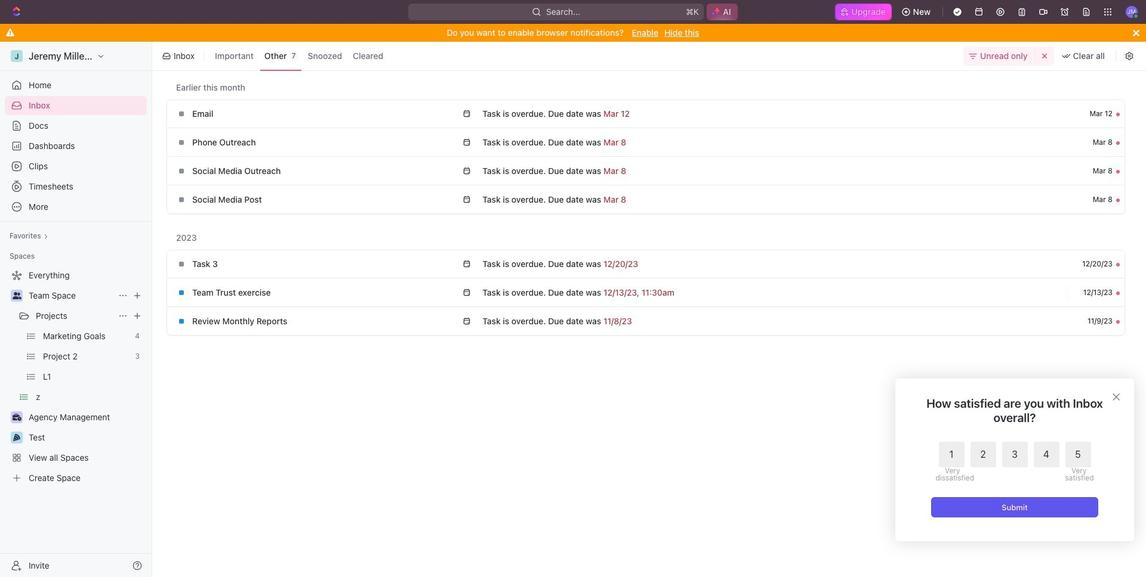Task type: describe. For each thing, give the bounding box(es) containing it.
sidebar navigation
[[0, 42, 155, 578]]

tree inside sidebar navigation
[[5, 266, 147, 488]]

2 unread image from the top
[[1116, 141, 1120, 145]]

business time image
[[12, 414, 21, 421]]

jeremy miller's workspace, , element
[[11, 50, 23, 62]]

2 unread image from the top
[[1116, 198, 1120, 202]]

1 unread image from the top
[[1116, 113, 1120, 116]]



Task type: locate. For each thing, give the bounding box(es) containing it.
unread image
[[1116, 170, 1120, 173], [1116, 198, 1120, 202], [1116, 292, 1120, 295], [1116, 320, 1120, 324]]

dialog
[[895, 379, 1134, 542]]

option group
[[936, 442, 1091, 482]]

2 vertical spatial unread image
[[1116, 263, 1120, 267]]

unread image
[[1116, 113, 1120, 116], [1116, 141, 1120, 145], [1116, 263, 1120, 267]]

tree
[[5, 266, 147, 488]]

4 unread image from the top
[[1116, 320, 1120, 324]]

tab list
[[208, 39, 390, 73]]

pizza slice image
[[13, 435, 20, 442]]

1 vertical spatial unread image
[[1116, 141, 1120, 145]]

1 unread image from the top
[[1116, 170, 1120, 173]]

user group image
[[12, 292, 21, 300]]

3 unread image from the top
[[1116, 263, 1120, 267]]

3 unread image from the top
[[1116, 292, 1120, 295]]

0 vertical spatial unread image
[[1116, 113, 1120, 116]]



Task type: vqa. For each thing, say whether or not it's contained in the screenshot.
Dashboards Link
no



